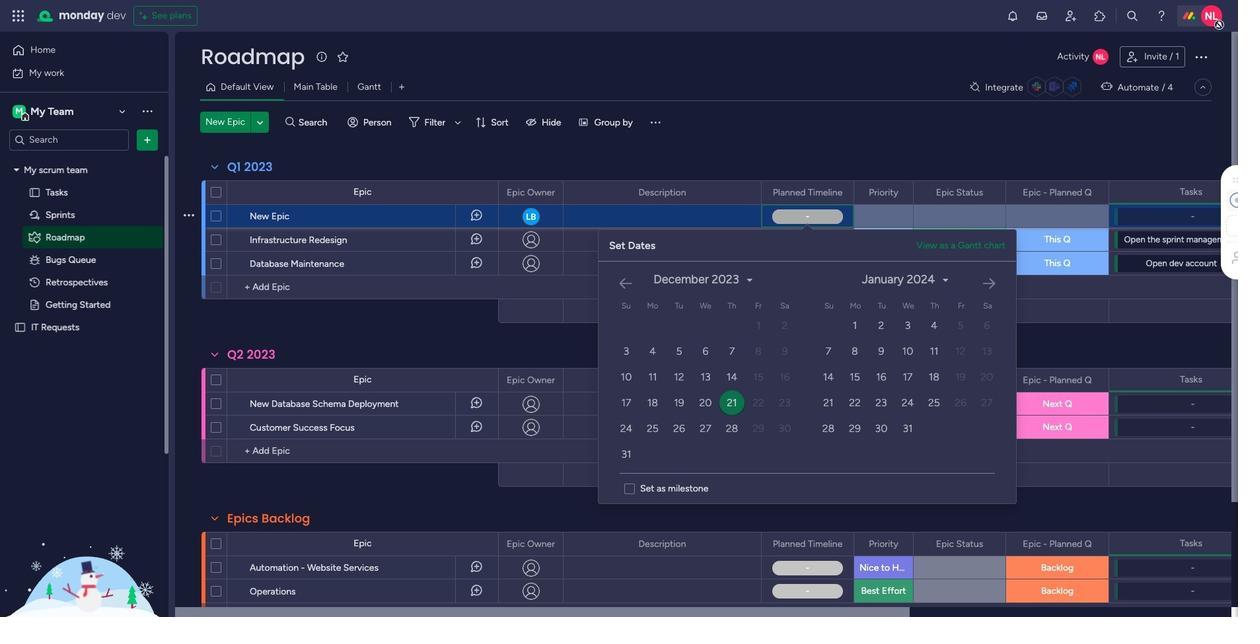 Task type: vqa. For each thing, say whether or not it's contained in the screenshot.
V2 EXPORT Icon
no



Task type: describe. For each thing, give the bounding box(es) containing it.
caret down image
[[943, 275, 948, 284]]

v2 search image
[[286, 115, 295, 130]]

dapulse integrations image
[[970, 82, 980, 92]]

add view image
[[399, 82, 405, 92]]

+ Add Epic text field
[[234, 280, 492, 295]]

board activity image
[[1093, 49, 1109, 65]]

1 public board image from the top
[[28, 186, 41, 199]]

public board image
[[14, 321, 26, 333]]

1 horizontal spatial caret down image
[[747, 275, 752, 284]]

lottie animation element
[[0, 484, 169, 617]]

workspace selection element
[[13, 103, 76, 121]]

invite members image
[[1065, 9, 1078, 22]]

apps image
[[1094, 9, 1107, 22]]

add to favorites image
[[336, 50, 350, 63]]

show board description image
[[314, 50, 330, 63]]

lottie animation image
[[0, 484, 169, 617]]

+ Add Epic text field
[[234, 443, 492, 459]]

select product image
[[12, 9, 25, 22]]

Search in workspace field
[[28, 132, 110, 147]]

my work image
[[12, 67, 24, 79]]

see plans image
[[140, 8, 152, 24]]

home image
[[12, 44, 25, 57]]

search everything image
[[1126, 9, 1139, 22]]



Task type: locate. For each thing, give the bounding box(es) containing it.
None field
[[198, 43, 308, 71], [224, 159, 276, 176], [1177, 185, 1206, 199], [504, 185, 558, 200], [635, 185, 690, 200], [770, 185, 846, 200], [866, 185, 902, 200], [933, 185, 987, 200], [1020, 185, 1095, 200], [224, 346, 279, 363], [1177, 372, 1206, 387], [504, 373, 558, 388], [635, 373, 690, 388], [770, 373, 846, 388], [866, 373, 902, 388], [933, 373, 987, 388], [1020, 373, 1095, 388], [224, 510, 314, 527], [1177, 536, 1206, 551], [504, 537, 558, 551], [635, 537, 690, 551], [770, 537, 846, 551], [866, 537, 902, 551], [933, 537, 987, 551], [1020, 537, 1095, 551], [198, 43, 308, 71], [224, 159, 276, 176], [1177, 185, 1206, 199], [504, 185, 558, 200], [635, 185, 690, 200], [770, 185, 846, 200], [866, 185, 902, 200], [933, 185, 987, 200], [1020, 185, 1095, 200], [224, 346, 279, 363], [1177, 372, 1206, 387], [504, 373, 558, 388], [635, 373, 690, 388], [770, 373, 846, 388], [866, 373, 902, 388], [933, 373, 987, 388], [1020, 373, 1095, 388], [224, 510, 314, 527], [1177, 536, 1206, 551], [504, 537, 558, 551], [635, 537, 690, 551], [770, 537, 846, 551], [866, 537, 902, 551], [933, 537, 987, 551], [1020, 537, 1095, 551]]

workspace image
[[13, 104, 26, 119]]

0 horizontal spatial caret down image
[[14, 165, 19, 174]]

angle down image
[[257, 117, 263, 127]]

arrow down image
[[450, 114, 466, 130]]

options image
[[1193, 49, 1209, 65], [545, 181, 554, 204], [184, 200, 194, 232], [1090, 369, 1100, 392], [184, 388, 194, 419], [545, 533, 554, 555], [835, 533, 845, 555], [895, 533, 904, 555], [1090, 533, 1100, 555], [184, 551, 194, 583], [184, 575, 194, 607]]

public board image
[[28, 186, 41, 199], [28, 298, 41, 311]]

Search field
[[295, 113, 335, 132]]

notifications image
[[1006, 9, 1020, 22]]

0 vertical spatial caret down image
[[14, 165, 19, 174]]

list box
[[0, 156, 169, 517]]

0 vertical spatial public board image
[[28, 186, 41, 199]]

workspace options image
[[141, 105, 154, 118]]

inbox image
[[1036, 9, 1049, 22]]

options image
[[141, 133, 154, 146], [835, 181, 845, 204], [895, 181, 904, 204], [1090, 181, 1100, 204], [184, 224, 194, 255], [184, 247, 194, 279], [545, 369, 554, 392], [184, 411, 194, 443], [743, 533, 752, 555], [987, 533, 997, 555]]

caret down image
[[14, 165, 19, 174], [747, 275, 752, 284]]

autopilot image
[[1101, 78, 1113, 95]]

help image
[[1155, 9, 1168, 22]]

region
[[599, 256, 1238, 484]]

noah lott image
[[1201, 5, 1223, 26]]

1 vertical spatial caret down image
[[747, 275, 752, 284]]

menu image
[[649, 116, 662, 129]]

1 vertical spatial public board image
[[28, 298, 41, 311]]

collapse board header image
[[1198, 82, 1209, 93]]

option
[[0, 158, 169, 161]]

2 public board image from the top
[[28, 298, 41, 311]]



